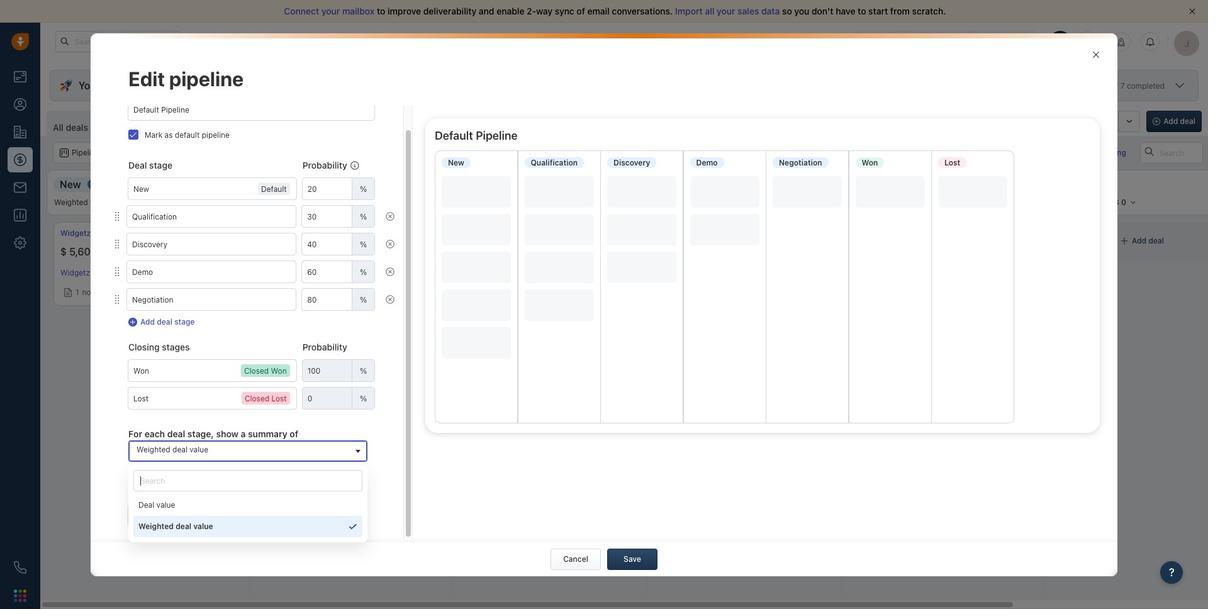Task type: locate. For each thing, give the bounding box(es) containing it.
stage
[[149, 160, 172, 171], [174, 317, 195, 327]]

1 $ from the left
[[60, 246, 67, 257]]

default
[[175, 130, 200, 139]]

widgetz.io (sample) down 5,600
[[60, 268, 132, 278]]

import all your sales data link
[[675, 6, 782, 16]]

2 % from the top
[[360, 212, 367, 221]]

forecasting
[[1083, 148, 1126, 158]]

pipeline
[[169, 66, 244, 90], [202, 130, 230, 139]]

for
[[128, 429, 142, 439]]

acme down $ 100
[[264, 268, 284, 278]]

1 horizontal spatial demo
[[696, 158, 718, 167]]

1 no from the left
[[154, 268, 164, 277]]

0 horizontal spatial stage
[[149, 160, 172, 171]]

dialog
[[128, 465, 367, 542]]

0 vertical spatial acme inc (sample)
[[264, 228, 331, 238]]

acme inc (sample) down 100
[[264, 268, 330, 278]]

default for default
[[261, 184, 287, 194]]

acme inc (sample) up 100
[[264, 228, 331, 238]]

2 horizontal spatial of
[[1111, 81, 1118, 90]]

pipeline up the more...
[[169, 66, 244, 90]]

default for default pipeline
[[435, 129, 473, 142]]

probability for deal stage
[[302, 160, 347, 171]]

deal stage
[[128, 160, 172, 171]]

1 vertical spatial probability
[[302, 342, 347, 352]]

container_wx8msf4aqz5i3rn1 image
[[1092, 50, 1100, 59], [995, 117, 1004, 126], [113, 240, 121, 249], [386, 240, 395, 249], [113, 268, 121, 276], [64, 288, 72, 297], [267, 288, 276, 297], [386, 295, 395, 304], [128, 318, 137, 327], [349, 522, 357, 531]]

1 horizontal spatial won
[[862, 158, 878, 167]]

2 acme inc (sample) from the top
[[264, 268, 330, 278]]

2 your from the left
[[717, 6, 735, 16]]

note down 100
[[285, 288, 301, 297]]

1 horizontal spatial no
[[352, 268, 362, 277]]

0 horizontal spatial 0
[[524, 180, 529, 189]]

and
[[479, 6, 494, 16], [1068, 148, 1081, 158]]

of
[[577, 6, 585, 16], [1111, 81, 1118, 90], [290, 429, 298, 439]]

you
[[794, 6, 809, 16]]

closes
[[116, 246, 140, 255], [309, 246, 333, 255], [911, 246, 935, 255]]

1 vertical spatial default
[[261, 184, 287, 194]]

no
[[154, 268, 164, 277], [352, 268, 362, 277]]

1 horizontal spatial products
[[364, 268, 396, 277]]

1 for $ 100
[[279, 288, 282, 297]]

so
[[782, 6, 792, 16]]

explore
[[970, 36, 998, 46]]

0 vertical spatial weighted
[[137, 445, 170, 454]]

default left pipeline
[[435, 129, 473, 142]]

0 horizontal spatial products
[[166, 268, 198, 277]]

widgetz.io (sample) link
[[60, 228, 134, 239], [60, 268, 132, 278]]

1 horizontal spatial 7
[[1121, 81, 1125, 90]]

1
[[921, 180, 925, 189], [76, 288, 79, 297], [279, 288, 282, 297]]

0 vertical spatial deal
[[128, 160, 147, 171]]

widgetz.io (sample) up 5,600
[[60, 228, 134, 238]]

import left the all
[[675, 6, 703, 16]]

1 1 note from the left
[[76, 288, 98, 297]]

0 vertical spatial days
[[931, 37, 946, 45]]

0 vertical spatial acme
[[264, 228, 284, 238]]

deals inside all deals link
[[66, 122, 88, 133]]

2 widgetz.io from the top
[[60, 268, 99, 278]]

Search text field
[[133, 470, 362, 491]]

summary
[[248, 429, 287, 439]]

1 horizontal spatial your
[[717, 6, 735, 16]]

1 products from the left
[[166, 268, 198, 277]]

0 vertical spatial closed
[[244, 366, 269, 376]]

1 vertical spatial widgetz.io (sample) link
[[60, 268, 132, 278]]

closes in 7 days button
[[849, 222, 1038, 306]]

0 horizontal spatial no products
[[154, 268, 198, 277]]

scratch.
[[912, 6, 946, 16]]

deals go stale after *
[[128, 487, 217, 498]]

0 horizontal spatial closes
[[116, 246, 140, 255]]

1 horizontal spatial 0
[[1104, 81, 1109, 90]]

widgetz.io up $ 5,600
[[60, 228, 100, 238]]

1 horizontal spatial and
[[1068, 148, 1081, 158]]

0 horizontal spatial 7
[[945, 246, 950, 255]]

deal down 'deals'
[[138, 500, 154, 510]]

0 horizontal spatial new
[[60, 178, 81, 190]]

phone element
[[8, 555, 33, 580]]

import up quotas and forecasting
[[1067, 116, 1091, 126]]

1 vertical spatial discovery
[[466, 178, 513, 190]]

1 vertical spatial your
[[79, 80, 100, 91]]

new
[[448, 158, 464, 167], [60, 178, 81, 190]]

$ left 5,600
[[60, 246, 67, 257]]

% button
[[113, 206, 400, 227], [113, 234, 400, 255], [113, 261, 400, 283], [113, 289, 400, 310]]

to left start
[[858, 6, 866, 16]]

0 horizontal spatial demo
[[660, 178, 688, 190]]

0 of 7 completed
[[1104, 81, 1165, 90]]

acme inside acme inc (sample) link
[[264, 228, 284, 238]]

stage,
[[187, 429, 214, 439]]

no down feb
[[154, 268, 164, 277]]

products
[[166, 268, 198, 277], [364, 268, 396, 277]]

widgetz.io down $ 5,600
[[60, 268, 99, 278]]

1 vertical spatial weighted deal value
[[138, 522, 213, 531]]

import
[[675, 6, 703, 16], [1067, 116, 1091, 126]]

1 horizontal spatial discovery
[[613, 158, 650, 167]]

in for closes in 7 days
[[937, 246, 943, 255]]

stage up the stages
[[174, 317, 195, 327]]

7 inside button
[[945, 246, 950, 255]]

1 vertical spatial 7
[[945, 246, 950, 255]]

inc down 100
[[286, 268, 296, 278]]

1 note from the left
[[82, 288, 98, 297]]

send email image
[[1083, 36, 1092, 47]]

widgetz.io (sample) link down 5,600
[[60, 268, 132, 278]]

of left completed
[[1111, 81, 1118, 90]]

$
[[60, 246, 67, 257], [264, 246, 270, 257]]

0 vertical spatial widgetz.io (sample) link
[[60, 228, 134, 239]]

weighted inside popup button
[[137, 445, 170, 454]]

2 horizontal spatial closes
[[911, 246, 935, 255]]

closed
[[244, 366, 269, 376], [245, 394, 269, 403]]

1 horizontal spatial 1 note
[[279, 288, 301, 297]]

0 vertical spatial 7
[[1121, 81, 1125, 90]]

pipeline down the more...
[[202, 130, 230, 139]]

1 widgetz.io (sample) link from the top
[[60, 228, 134, 239]]

probability
[[302, 160, 347, 171], [302, 342, 347, 352]]

and left enable
[[479, 6, 494, 16]]

of right 'summary'
[[290, 429, 298, 439]]

close image
[[1189, 8, 1195, 14]]

deal
[[128, 160, 147, 171], [138, 500, 154, 510]]

inc up 100
[[286, 228, 297, 238]]

1 vertical spatial stage
[[174, 317, 195, 327]]

6 % from the top
[[360, 366, 367, 375]]

widgetz.io
[[60, 228, 100, 238], [60, 268, 99, 278]]

as
[[165, 130, 173, 139]]

1 vertical spatial days
[[952, 246, 968, 255]]

acme inc (sample) link up 100
[[264, 228, 331, 239]]

1 vertical spatial deal
[[138, 500, 154, 510]]

3 closes from the left
[[911, 246, 935, 255]]

1 % from the top
[[360, 184, 367, 194]]

0 vertical spatial weighted deal value
[[137, 445, 208, 454]]

1 vertical spatial lost
[[272, 394, 287, 403]]

to right mailbox
[[377, 6, 385, 16]]

pipeline
[[476, 129, 518, 142]]

plans
[[1000, 36, 1019, 46]]

3 % button from the top
[[113, 261, 400, 283]]

value down go
[[156, 500, 175, 510]]

weighted deal value
[[137, 445, 208, 454], [138, 522, 213, 531]]

(sample) down the closes in feb
[[101, 268, 132, 278]]

deals up forecasting
[[1093, 116, 1113, 126]]

in inside closes in 7 days button
[[937, 246, 943, 255]]

no products for $ 100
[[352, 268, 396, 277]]

closed lost
[[245, 394, 287, 403]]

days
[[931, 37, 946, 45], [952, 246, 968, 255], [216, 511, 232, 520]]

and right quotas
[[1068, 148, 1081, 158]]

no products down dec
[[352, 268, 396, 277]]

your left mailbox
[[321, 6, 340, 16]]

deal inside button
[[1180, 116, 1195, 126]]

note down 5,600
[[82, 288, 98, 297]]

0
[[1104, 81, 1109, 90], [524, 180, 529, 189]]

your freshsales setup guide
[[79, 80, 207, 91]]

$ for $ 100
[[264, 246, 270, 257]]

0 horizontal spatial of
[[290, 429, 298, 439]]

1 vertical spatial widgetz.io (sample)
[[60, 268, 132, 278]]

no products down feb
[[154, 268, 198, 277]]

deal
[[1180, 116, 1195, 126], [556, 236, 572, 246], [751, 236, 766, 246], [1149, 236, 1164, 246], [157, 317, 172, 327], [167, 429, 185, 439], [172, 445, 187, 454], [176, 522, 191, 531]]

weighted deal value inside weighted deal value popup button
[[137, 445, 208, 454]]

0 vertical spatial and
[[479, 6, 494, 16]]

0 vertical spatial 0
[[1104, 81, 1109, 90]]

phone image
[[14, 561, 26, 574]]

2 no products from the left
[[352, 268, 396, 277]]

1 vertical spatial acme inc (sample) link
[[264, 268, 330, 278]]

deals
[[1093, 116, 1113, 126], [66, 122, 88, 133]]

1 horizontal spatial default
[[435, 129, 473, 142]]

more...
[[194, 118, 219, 128]]

0 horizontal spatial your
[[79, 80, 100, 91]]

default pipeline
[[435, 129, 518, 142]]

deal down mark
[[128, 160, 147, 171]]

1 vertical spatial widgetz.io
[[60, 268, 99, 278]]

0 horizontal spatial default
[[261, 184, 287, 194]]

1 note down 100
[[279, 288, 301, 297]]

deals right all
[[66, 122, 88, 133]]

your left freshsales
[[79, 80, 100, 91]]

2 vertical spatial days
[[216, 511, 232, 520]]

your right the all
[[717, 6, 735, 16]]

default
[[435, 129, 473, 142], [261, 184, 287, 194]]

days inside button
[[952, 246, 968, 255]]

0 horizontal spatial negotiation
[[779, 158, 822, 167]]

closed for closed lost
[[245, 394, 269, 403]]

0 vertical spatial widgetz.io
[[60, 228, 100, 238]]

1 your from the left
[[321, 6, 340, 16]]

1 probability from the top
[[302, 160, 347, 171]]

1 horizontal spatial lost
[[944, 158, 960, 167]]

0 horizontal spatial lost
[[272, 394, 287, 403]]

1 horizontal spatial to
[[858, 6, 866, 16]]

no products
[[154, 268, 198, 277], [352, 268, 396, 277]]

add deal button
[[1147, 111, 1202, 132]]

2 $ from the left
[[264, 246, 270, 257]]

0 vertical spatial acme inc (sample) link
[[264, 228, 331, 239]]

import deals group
[[1050, 111, 1140, 132]]

0 horizontal spatial qualification
[[262, 178, 322, 190]]

1 horizontal spatial no products
[[352, 268, 396, 277]]

0 horizontal spatial discovery
[[466, 178, 513, 190]]

0 vertical spatial widgetz.io (sample)
[[60, 228, 134, 238]]

0 vertical spatial of
[[577, 6, 585, 16]]

1 horizontal spatial new
[[448, 158, 464, 167]]

1 no products from the left
[[154, 268, 198, 277]]

5,600
[[69, 246, 97, 257]]

(sample)
[[102, 228, 134, 238], [299, 228, 331, 238], [101, 268, 132, 278], [299, 268, 330, 278]]

default up $ 100
[[261, 184, 287, 194]]

1 horizontal spatial 1
[[279, 288, 282, 297]]

weighted deal value down each
[[137, 445, 208, 454]]

2 closes from the left
[[309, 246, 333, 255]]

1 vertical spatial closed
[[245, 394, 269, 403]]

no for $ 100
[[352, 268, 362, 277]]

0 vertical spatial default
[[435, 129, 473, 142]]

connect
[[284, 6, 319, 16]]

1 horizontal spatial $
[[264, 246, 270, 257]]

weighted down deal value
[[138, 522, 174, 531]]

None field
[[302, 178, 374, 200], [302, 206, 374, 227], [302, 234, 374, 255], [302, 261, 374, 283], [302, 289, 374, 310], [302, 360, 374, 381], [302, 388, 374, 409], [302, 178, 374, 200], [302, 206, 374, 227], [302, 234, 374, 255], [302, 261, 374, 283], [302, 289, 374, 310], [302, 360, 374, 381], [302, 388, 374, 409]]

1 vertical spatial qualification
[[262, 178, 322, 190]]

qualification
[[531, 158, 578, 167], [262, 178, 322, 190]]

(sample) up the closes in feb
[[102, 228, 134, 238]]

1 vertical spatial 0
[[524, 180, 529, 189]]

1 vertical spatial new
[[60, 178, 81, 190]]

acme up $ 100
[[264, 228, 284, 238]]

0 horizontal spatial 1
[[76, 288, 79, 297]]

container_wx8msf4aqz5i3rn1 image inside settings popup button
[[995, 117, 1004, 126]]

0 vertical spatial value
[[190, 445, 208, 454]]

1 horizontal spatial deals
[[1093, 116, 1113, 126]]

weighted deal value down deal value
[[138, 522, 213, 531]]

value down after
[[193, 522, 213, 531]]

widgetz.io (sample) link up 5,600
[[60, 228, 134, 239]]

closed up the closed lost
[[244, 366, 269, 376]]

1 horizontal spatial note
[[285, 288, 301, 297]]

1 acme inc (sample) from the top
[[264, 228, 331, 238]]

widgetz.io (sample)
[[60, 228, 134, 238], [60, 268, 132, 278]]

for each deal stage, show a summary of
[[128, 429, 298, 439]]

no products for $ 5,600
[[154, 268, 198, 277]]

1 vertical spatial won
[[271, 366, 287, 376]]

acme inc (sample) link down 100
[[264, 268, 330, 278]]

0 vertical spatial import
[[675, 6, 703, 16]]

0 vertical spatial inc
[[286, 228, 297, 238]]

acme inc (sample) link
[[264, 228, 331, 239], [264, 268, 330, 278]]

closed down closed won
[[245, 394, 269, 403]]

your left the trial
[[864, 37, 879, 45]]

2 no from the left
[[352, 268, 362, 277]]

0 vertical spatial demo
[[696, 158, 718, 167]]

0 horizontal spatial $
[[60, 246, 67, 257]]

new down default pipeline
[[448, 158, 464, 167]]

7
[[1121, 81, 1125, 90], [945, 246, 950, 255]]

stages
[[162, 342, 190, 352]]

negotiation
[[779, 158, 822, 167], [854, 178, 910, 190]]

2 note from the left
[[285, 288, 301, 297]]

1 note down 5,600
[[76, 288, 98, 297]]

Enter stage name field
[[128, 178, 296, 200], [127, 206, 296, 227], [127, 234, 296, 255], [127, 261, 296, 283], [127, 289, 296, 310], [128, 360, 296, 381], [128, 388, 296, 409]]

value
[[190, 445, 208, 454], [156, 500, 175, 510], [193, 522, 213, 531]]

all
[[705, 6, 714, 16]]

mark
[[145, 130, 162, 139]]

weighted down each
[[137, 445, 170, 454]]

0 vertical spatial your
[[864, 37, 879, 45]]

1 horizontal spatial your
[[864, 37, 879, 45]]

all deals button
[[47, 111, 162, 138], [53, 117, 156, 138]]

your for your freshsales setup guide
[[79, 80, 100, 91]]

1 acme from the top
[[264, 228, 284, 238]]

container_wx8msf4aqz5i3rn1 image
[[350, 161, 359, 170], [113, 212, 121, 221], [386, 212, 395, 221], [528, 237, 537, 245], [722, 237, 731, 245], [1120, 237, 1129, 245], [386, 268, 395, 276], [113, 295, 121, 304], [220, 489, 229, 498]]

1 vertical spatial inc
[[286, 268, 296, 278]]

no down dec
[[352, 268, 362, 277]]

5 % from the top
[[360, 295, 367, 304]]

0 horizontal spatial no
[[154, 268, 164, 277]]

2 1 note from the left
[[279, 288, 301, 297]]

deals inside import deals button
[[1093, 116, 1113, 126]]

1 horizontal spatial of
[[577, 6, 585, 16]]

2 probability from the top
[[302, 342, 347, 352]]

$ left 100
[[264, 246, 270, 257]]

1 vertical spatial acme inc (sample)
[[264, 268, 330, 278]]

dec
[[343, 246, 357, 255]]

add deal
[[1163, 116, 1195, 126], [540, 236, 572, 246], [734, 236, 766, 246], [1132, 236, 1164, 246]]

new down all deals link
[[60, 178, 81, 190]]

0 horizontal spatial deals
[[66, 122, 88, 133]]

won
[[862, 158, 878, 167], [271, 366, 287, 376]]

2 products from the left
[[364, 268, 396, 277]]

weighted
[[137, 445, 170, 454], [138, 522, 174, 531]]

1 acme inc (sample) link from the top
[[264, 228, 331, 239]]

1 vertical spatial import
[[1067, 116, 1091, 126]]

of right sync
[[577, 6, 585, 16]]

closes for 100
[[309, 246, 333, 255]]

2 vertical spatial of
[[290, 429, 298, 439]]

value down the stage,
[[190, 445, 208, 454]]

1 closes from the left
[[116, 246, 140, 255]]

stage down mark
[[149, 160, 172, 171]]



Task type: describe. For each thing, give the bounding box(es) containing it.
import inside button
[[1067, 116, 1091, 126]]

⌘
[[233, 119, 240, 128]]

stale
[[167, 487, 188, 498]]

setup
[[153, 80, 179, 91]]

1 for $ 5,600
[[76, 288, 79, 297]]

closes inside closes in 7 days button
[[911, 246, 935, 255]]

0 vertical spatial new
[[448, 158, 464, 167]]

products for $ 5,600
[[166, 268, 198, 277]]

1 vertical spatial demo
[[660, 178, 688, 190]]

sales
[[738, 6, 759, 16]]

0 vertical spatial qualification
[[531, 158, 578, 167]]

add inside button
[[1163, 116, 1178, 126]]

your for your trial ends in 21 days
[[864, 37, 879, 45]]

in for closes in feb
[[142, 246, 148, 255]]

2 horizontal spatial 1
[[921, 180, 925, 189]]

2 widgetz.io (sample) link from the top
[[60, 268, 132, 278]]

closed for closed won
[[244, 366, 269, 376]]

a
[[241, 429, 246, 439]]

all deals
[[53, 122, 88, 133]]

1 % button from the top
[[113, 206, 400, 227]]

deal for deal stage
[[128, 160, 147, 171]]

mark as default pipeline
[[145, 130, 230, 139]]

0 horizontal spatial import
[[675, 6, 703, 16]]

explore plans
[[970, 36, 1019, 46]]

in for closes in dec
[[335, 246, 341, 255]]

note for $ 100
[[285, 288, 301, 297]]

2 acme from the top
[[264, 268, 284, 278]]

2 to from the left
[[858, 6, 866, 16]]

way
[[536, 6, 553, 16]]

1 inc from the top
[[286, 228, 297, 238]]

feb
[[150, 246, 163, 255]]

show
[[216, 429, 238, 439]]

2 % button from the top
[[113, 234, 400, 255]]

go
[[154, 487, 165, 498]]

$ for $ 5,600
[[60, 246, 67, 257]]

7 for of
[[1121, 81, 1125, 90]]

deals for all deals
[[66, 122, 88, 133]]

2 acme inc (sample) link from the top
[[264, 268, 330, 278]]

note for $ 5,600
[[82, 288, 98, 297]]

1 widgetz.io (sample) from the top
[[60, 228, 134, 238]]

connect your mailbox link
[[284, 6, 377, 16]]

2 inc from the top
[[286, 268, 296, 278]]

1 vertical spatial pipeline
[[202, 130, 230, 139]]

edit pipeline
[[128, 66, 244, 90]]

deal value
[[138, 500, 175, 510]]

settings
[[1007, 116, 1037, 126]]

save button
[[607, 548, 658, 570]]

edit
[[128, 66, 165, 90]]

quotas and forecasting
[[1040, 148, 1126, 158]]

3 % from the top
[[360, 239, 367, 249]]

$ 100
[[264, 246, 290, 257]]

data
[[761, 6, 780, 16]]

0 vertical spatial pipeline
[[169, 66, 244, 90]]

explore plans link
[[963, 34, 1026, 49]]

cancel
[[563, 554, 588, 563]]

closing stages
[[128, 342, 190, 352]]

7 % from the top
[[360, 394, 367, 403]]

4 % from the top
[[360, 267, 367, 277]]

deals for import deals
[[1093, 116, 1113, 126]]

after
[[190, 487, 210, 498]]

trial
[[881, 37, 894, 45]]

quotas and forecasting link
[[1028, 142, 1139, 164]]

products for $ 100
[[364, 268, 396, 277]]

Search your CRM... text field
[[55, 31, 181, 52]]

*
[[214, 488, 217, 498]]

have
[[836, 6, 855, 16]]

cancel button
[[551, 548, 601, 570]]

0 vertical spatial won
[[862, 158, 878, 167]]

sync
[[555, 6, 574, 16]]

$ 5,600
[[60, 246, 97, 257]]

quotas
[[1040, 148, 1066, 158]]

email
[[587, 6, 610, 16]]

from
[[890, 6, 910, 16]]

completed
[[1127, 81, 1165, 90]]

1 note for 100
[[279, 288, 301, 297]]

21
[[922, 37, 929, 45]]

Search field
[[1140, 142, 1203, 164]]

0 vertical spatial discovery
[[613, 158, 650, 167]]

closes for 5,600
[[116, 246, 140, 255]]

(sample) up closes in dec
[[299, 228, 331, 238]]

1 note for 5,600
[[76, 288, 98, 297]]

deals
[[128, 487, 152, 498]]

deal inside popup button
[[172, 445, 187, 454]]

value inside popup button
[[190, 445, 208, 454]]

start
[[868, 6, 888, 16]]

1 vertical spatial of
[[1111, 81, 1118, 90]]

dialog containing deal value
[[128, 465, 367, 542]]

each
[[145, 429, 165, 439]]

ends
[[896, 37, 912, 45]]

13
[[183, 118, 192, 128]]

1 horizontal spatial days
[[931, 37, 946, 45]]

1 to from the left
[[377, 6, 385, 16]]

1 horizontal spatial stage
[[174, 317, 195, 327]]

closes in 7 days
[[911, 246, 968, 255]]

conversations.
[[612, 6, 673, 16]]

all
[[53, 122, 63, 133]]

(sample) down closes in dec
[[299, 268, 330, 278]]

no for $ 5,600
[[154, 268, 164, 277]]

1 horizontal spatial negotiation
[[854, 178, 910, 190]]

mailbox
[[342, 6, 375, 16]]

add deal inside button
[[1163, 116, 1195, 126]]

o
[[242, 119, 248, 128]]

closes in feb
[[116, 246, 163, 255]]

13 more... button
[[166, 115, 226, 132]]

guide
[[182, 80, 207, 91]]

closing
[[128, 342, 160, 352]]

enable
[[497, 6, 524, 16]]

2 vertical spatial value
[[193, 522, 213, 531]]

freshsales
[[102, 80, 151, 91]]

⌘ o
[[233, 119, 248, 128]]

improve
[[388, 6, 421, 16]]

Enter value field
[[128, 505, 212, 526]]

what's new image
[[1117, 38, 1126, 47]]

import deals
[[1067, 116, 1113, 126]]

1 vertical spatial value
[[156, 500, 175, 510]]

settings button
[[989, 111, 1044, 132]]

1 widgetz.io from the top
[[60, 228, 100, 238]]

4 % button from the top
[[113, 289, 400, 310]]

don't
[[812, 6, 833, 16]]

deliverability
[[423, 6, 476, 16]]

0 for 0
[[524, 180, 529, 189]]

all deals link
[[53, 121, 88, 134]]

0 horizontal spatial and
[[479, 6, 494, 16]]

weighted deal value button
[[128, 441, 367, 462]]

0 vertical spatial negotiation
[[779, 158, 822, 167]]

0 for 0 of 7 completed
[[1104, 81, 1109, 90]]

0 vertical spatial stage
[[149, 160, 172, 171]]

2-
[[527, 6, 536, 16]]

add deal stage
[[140, 317, 195, 327]]

connect your mailbox to improve deliverability and enable 2-way sync of email conversations. import all your sales data so you don't have to start from scratch.
[[284, 6, 946, 16]]

100
[[272, 246, 290, 257]]

13 more...
[[183, 118, 219, 128]]

2 widgetz.io (sample) from the top
[[60, 268, 132, 278]]

deal for deal value
[[138, 500, 154, 510]]

Enter a name field
[[128, 99, 374, 120]]

freshworks switcher image
[[14, 589, 26, 602]]

closed won
[[244, 366, 287, 376]]

save
[[624, 554, 641, 563]]

1 vertical spatial weighted
[[138, 522, 174, 531]]

probability for closing stages
[[302, 342, 347, 352]]

closes in dec
[[309, 246, 357, 255]]

import deals button
[[1050, 111, 1119, 132]]

7 for in
[[945, 246, 950, 255]]

your trial ends in 21 days
[[864, 37, 946, 45]]



Task type: vqa. For each thing, say whether or not it's contained in the screenshot.
Help center button
no



